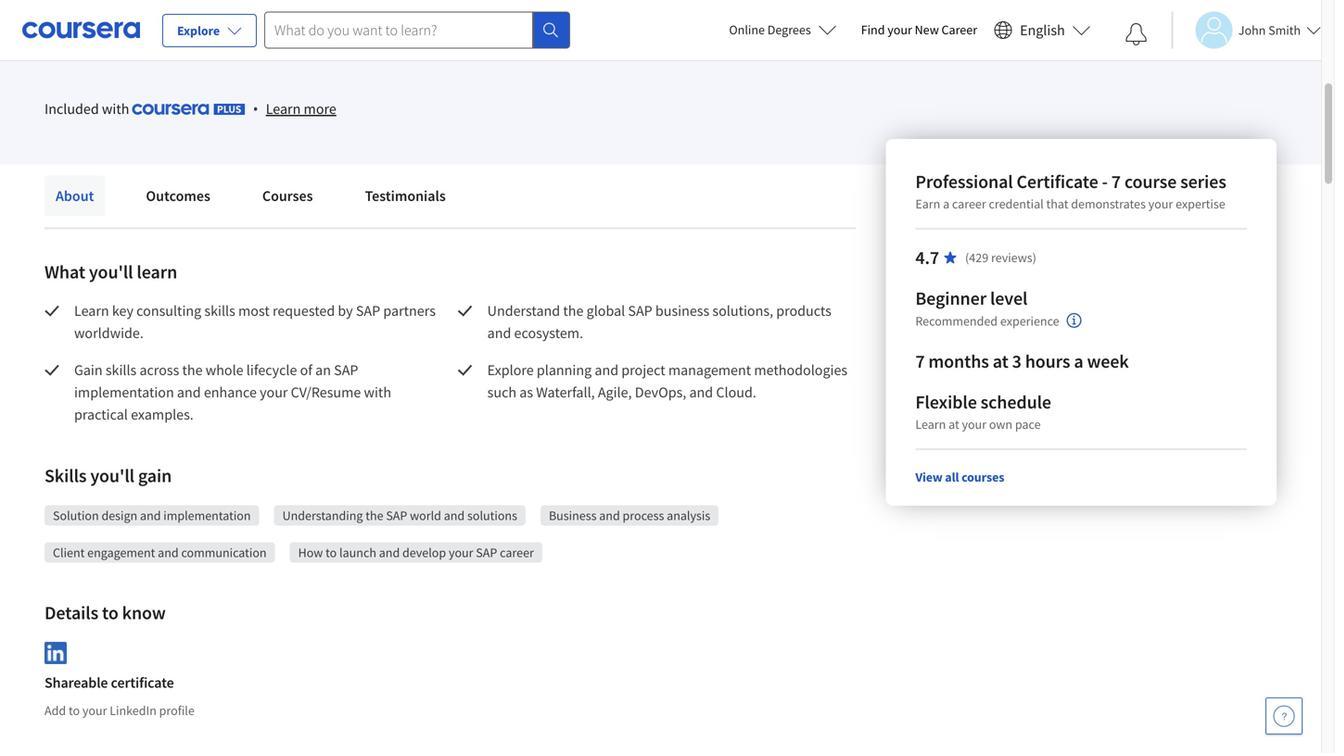 Task type: locate. For each thing, give the bounding box(es) containing it.
(429 reviews)
[[965, 249, 1037, 266]]

career down solutions
[[500, 545, 534, 562]]

1 vertical spatial career
[[500, 545, 534, 562]]

explore
[[177, 22, 220, 39], [488, 361, 534, 380]]

cloud.
[[716, 383, 757, 402]]

sap down solutions
[[476, 545, 497, 562]]

at left 3
[[993, 350, 1009, 373]]

1 vertical spatial a
[[1074, 350, 1084, 373]]

to for your
[[69, 703, 80, 720]]

all
[[945, 469, 959, 486]]

7 inside professional certificate - 7 course series earn a career credential that demonstrates your expertise
[[1112, 170, 1121, 193]]

pace
[[1015, 416, 1041, 433]]

explore up such
[[488, 361, 534, 380]]

an
[[315, 361, 331, 380]]

across
[[140, 361, 179, 380]]

skills inside gain skills across the whole lifecycle of an sap implementation and enhance your cv/resume with practical examples.
[[106, 361, 137, 380]]

show notifications image
[[1126, 23, 1148, 45]]

your down course
[[1149, 196, 1173, 212]]

your inside find your new career link
[[888, 21, 912, 38]]

with right included
[[102, 99, 129, 118]]

1 horizontal spatial learn
[[266, 100, 301, 118]]

1 vertical spatial the
[[182, 361, 203, 380]]

credential
[[989, 196, 1044, 212]]

skills you'll gain
[[45, 465, 172, 488]]

1 horizontal spatial at
[[993, 350, 1009, 373]]

0 vertical spatial you'll
[[89, 261, 133, 284]]

1 vertical spatial 7
[[916, 350, 925, 373]]

2 horizontal spatial to
[[326, 545, 337, 562]]

2 vertical spatial to
[[69, 703, 80, 720]]

john
[[1239, 22, 1266, 38]]

your right find
[[888, 21, 912, 38]]

and up examples.
[[177, 383, 201, 402]]

1 vertical spatial to
[[102, 602, 118, 625]]

sap right "an"
[[334, 361, 358, 380]]

implementation
[[74, 383, 174, 402], [163, 508, 251, 524]]

career down professional
[[952, 196, 986, 212]]

examples.
[[131, 406, 194, 424]]

sap left world
[[386, 508, 407, 524]]

skills left most
[[204, 302, 235, 320]]

explore inside dropdown button
[[177, 22, 220, 39]]

understand the global sap business solutions, products and ecosystem.
[[488, 302, 835, 343]]

learn
[[266, 100, 301, 118], [74, 302, 109, 320], [916, 416, 946, 433]]

you'll for skills
[[90, 465, 134, 488]]

your
[[888, 21, 912, 38], [1149, 196, 1173, 212], [260, 383, 288, 402], [962, 416, 987, 433], [449, 545, 473, 562], [82, 703, 107, 720]]

a right earn
[[943, 196, 950, 212]]

to right add
[[69, 703, 80, 720]]

0 vertical spatial with
[[102, 99, 129, 118]]

7 left months on the right of page
[[916, 350, 925, 373]]

skills right gain
[[106, 361, 137, 380]]

learn up worldwide.
[[74, 302, 109, 320]]

career
[[942, 21, 978, 38]]

the left "global"
[[563, 302, 584, 320]]

at
[[993, 350, 1009, 373], [949, 416, 960, 433]]

0 vertical spatial skills
[[204, 302, 235, 320]]

and
[[488, 324, 511, 343], [595, 361, 619, 380], [177, 383, 201, 402], [689, 383, 713, 402], [140, 508, 161, 524], [444, 508, 465, 524], [599, 508, 620, 524], [158, 545, 179, 562], [379, 545, 400, 562]]

2 horizontal spatial the
[[563, 302, 584, 320]]

7
[[1112, 170, 1121, 193], [916, 350, 925, 373]]

and down understand
[[488, 324, 511, 343]]

communication
[[181, 545, 267, 562]]

of
[[300, 361, 312, 380]]

the up launch
[[366, 508, 384, 524]]

view all courses link
[[916, 469, 1005, 486]]

about link
[[45, 176, 105, 217]]

what
[[45, 261, 85, 284]]

1 vertical spatial learn
[[74, 302, 109, 320]]

products
[[776, 302, 832, 320]]

help center image
[[1273, 706, 1296, 728]]

course
[[1125, 170, 1177, 193]]

0 vertical spatial at
[[993, 350, 1009, 373]]

0 horizontal spatial with
[[102, 99, 129, 118]]

1 vertical spatial explore
[[488, 361, 534, 380]]

john smith
[[1239, 22, 1301, 38]]

devops,
[[635, 383, 687, 402]]

beginner level
[[916, 287, 1028, 310]]

online degrees button
[[714, 9, 852, 50]]

0 vertical spatial a
[[943, 196, 950, 212]]

explore for explore planning and project management methodologies such as waterfall, agile, devops, and cloud.
[[488, 361, 534, 380]]

reviews)
[[991, 249, 1037, 266]]

to
[[326, 545, 337, 562], [102, 602, 118, 625], [69, 703, 80, 720]]

your down lifecycle on the left of the page
[[260, 383, 288, 402]]

skills
[[204, 302, 235, 320], [106, 361, 137, 380]]

add to your linkedin profile
[[45, 703, 195, 720]]

with
[[102, 99, 129, 118], [364, 383, 391, 402]]

and inside gain skills across the whole lifecycle of an sap implementation and enhance your cv/resume with practical examples.
[[177, 383, 201, 402]]

implementation up practical
[[74, 383, 174, 402]]

to right the how
[[326, 545, 337, 562]]

process
[[623, 508, 664, 524]]

0 vertical spatial learn
[[266, 100, 301, 118]]

about
[[56, 187, 94, 205]]

0 horizontal spatial the
[[182, 361, 203, 380]]

courses link
[[251, 176, 324, 217]]

0 vertical spatial implementation
[[74, 383, 174, 402]]

outcomes link
[[135, 176, 222, 217]]

months
[[929, 350, 989, 373]]

and left process
[[599, 508, 620, 524]]

0 horizontal spatial to
[[69, 703, 80, 720]]

2 vertical spatial learn
[[916, 416, 946, 433]]

1 horizontal spatial explore
[[488, 361, 534, 380]]

2 horizontal spatial learn
[[916, 416, 946, 433]]

0 horizontal spatial career
[[500, 545, 534, 562]]

with right cv/resume
[[364, 383, 391, 402]]

certificate
[[1017, 170, 1099, 193]]

1 horizontal spatial 7
[[1112, 170, 1121, 193]]

recommended experience
[[916, 313, 1060, 330]]

and down solution design and implementation
[[158, 545, 179, 562]]

1 horizontal spatial career
[[952, 196, 986, 212]]

1 horizontal spatial to
[[102, 602, 118, 625]]

implementation up communication
[[163, 508, 251, 524]]

management
[[669, 361, 751, 380]]

learn key consulting skills most requested by sap partners worldwide.
[[74, 302, 439, 343]]

included with
[[45, 99, 132, 118]]

linkedin
[[110, 703, 157, 720]]

a
[[943, 196, 950, 212], [1074, 350, 1084, 373]]

• learn more
[[253, 99, 336, 118]]

30,918 already enrolled
[[45, 32, 192, 51]]

series
[[1181, 170, 1227, 193]]

you'll up key
[[89, 261, 133, 284]]

0 vertical spatial to
[[326, 545, 337, 562]]

john smith button
[[1172, 12, 1322, 49]]

0 vertical spatial 7
[[1112, 170, 1121, 193]]

1 vertical spatial implementation
[[163, 508, 251, 524]]

consulting
[[136, 302, 201, 320]]

client
[[53, 545, 85, 562]]

you'll up design
[[90, 465, 134, 488]]

1 vertical spatial skills
[[106, 361, 137, 380]]

included
[[45, 99, 99, 118]]

skills
[[45, 465, 87, 488]]

find your new career
[[861, 21, 978, 38]]

7 right -
[[1112, 170, 1121, 193]]

sap right by
[[356, 302, 380, 320]]

earn
[[916, 196, 941, 212]]

implementation inside gain skills across the whole lifecycle of an sap implementation and enhance your cv/resume with practical examples.
[[74, 383, 174, 402]]

business
[[656, 302, 710, 320]]

0 horizontal spatial at
[[949, 416, 960, 433]]

you'll
[[89, 261, 133, 284], [90, 465, 134, 488]]

gain skills across the whole lifecycle of an sap implementation and enhance your cv/resume with practical examples.
[[74, 361, 394, 424]]

engagement
[[87, 545, 155, 562]]

0 horizontal spatial learn
[[74, 302, 109, 320]]

gain
[[74, 361, 103, 380]]

0 vertical spatial explore
[[177, 22, 220, 39]]

the inside understand the global sap business solutions, products and ecosystem.
[[563, 302, 584, 320]]

sap
[[356, 302, 380, 320], [628, 302, 653, 320], [334, 361, 358, 380], [386, 508, 407, 524], [476, 545, 497, 562]]

1 horizontal spatial with
[[364, 383, 391, 402]]

to for launch
[[326, 545, 337, 562]]

1 horizontal spatial skills
[[204, 302, 235, 320]]

0 horizontal spatial 7
[[916, 350, 925, 373]]

already
[[91, 32, 137, 51]]

explore up coursera plus 'image'
[[177, 22, 220, 39]]

0 vertical spatial career
[[952, 196, 986, 212]]

learn down flexible
[[916, 416, 946, 433]]

your left own
[[962, 416, 987, 433]]

1 vertical spatial you'll
[[90, 465, 134, 488]]

enhance
[[204, 383, 257, 402]]

0 vertical spatial the
[[563, 302, 584, 320]]

and right launch
[[379, 545, 400, 562]]

1 vertical spatial with
[[364, 383, 391, 402]]

sap right "global"
[[628, 302, 653, 320]]

1 horizontal spatial the
[[366, 508, 384, 524]]

career
[[952, 196, 986, 212], [500, 545, 534, 562]]

0 horizontal spatial a
[[943, 196, 950, 212]]

None search field
[[264, 12, 570, 49]]

that
[[1047, 196, 1069, 212]]

0 horizontal spatial skills
[[106, 361, 137, 380]]

design
[[102, 508, 137, 524]]

flexible schedule learn at your own pace
[[916, 391, 1052, 433]]

explore inside explore planning and project management methodologies such as waterfall, agile, devops, and cloud.
[[488, 361, 534, 380]]

view all courses
[[916, 469, 1005, 486]]

0 horizontal spatial explore
[[177, 22, 220, 39]]

your inside the flexible schedule learn at your own pace
[[962, 416, 987, 433]]

at down flexible
[[949, 416, 960, 433]]

learn right '•'
[[266, 100, 301, 118]]

to left know
[[102, 602, 118, 625]]

1 vertical spatial at
[[949, 416, 960, 433]]

with inside gain skills across the whole lifecycle of an sap implementation and enhance your cv/resume with practical examples.
[[364, 383, 391, 402]]

launch
[[339, 545, 376, 562]]

planning
[[537, 361, 592, 380]]

courses
[[962, 469, 1005, 486]]

view
[[916, 469, 943, 486]]

your down shareable certificate
[[82, 703, 107, 720]]

2 vertical spatial the
[[366, 508, 384, 524]]

agile,
[[598, 383, 632, 402]]

the left whole
[[182, 361, 203, 380]]

a left week
[[1074, 350, 1084, 373]]

to for know
[[102, 602, 118, 625]]



Task type: describe. For each thing, give the bounding box(es) containing it.
testimonials link
[[354, 176, 457, 217]]

own
[[989, 416, 1013, 433]]

certificate
[[111, 674, 174, 693]]

solution
[[53, 508, 99, 524]]

the inside gain skills across the whole lifecycle of an sap implementation and enhance your cv/resume with practical examples.
[[182, 361, 203, 380]]

information about difficulty level pre-requisites. image
[[1067, 313, 1082, 328]]

cv/resume
[[291, 383, 361, 402]]

understand
[[488, 302, 560, 320]]

degrees
[[768, 21, 811, 38]]

the for understanding
[[366, 508, 384, 524]]

and right world
[[444, 508, 465, 524]]

solution design and implementation
[[53, 508, 251, 524]]

business
[[549, 508, 597, 524]]

career inside professional certificate - 7 course series earn a career credential that demonstrates your expertise
[[952, 196, 986, 212]]

partners
[[383, 302, 436, 320]]

week
[[1087, 350, 1129, 373]]

enrolled
[[140, 32, 192, 51]]

and right design
[[140, 508, 161, 524]]

lifecycle
[[247, 361, 297, 380]]

methodologies
[[754, 361, 848, 380]]

world
[[410, 508, 441, 524]]

such
[[488, 383, 517, 402]]

and inside understand the global sap business solutions, products and ecosystem.
[[488, 324, 511, 343]]

coursera plus image
[[132, 104, 245, 115]]

learn inside the flexible schedule learn at your own pace
[[916, 416, 946, 433]]

the for understand
[[563, 302, 584, 320]]

understanding the sap world and solutions
[[282, 508, 517, 524]]

(429
[[965, 249, 989, 266]]

requested
[[273, 302, 335, 320]]

explore planning and project management methodologies such as waterfall, agile, devops, and cloud.
[[488, 361, 851, 402]]

by
[[338, 302, 353, 320]]

key
[[112, 302, 134, 320]]

explore button
[[162, 14, 257, 47]]

and up agile,
[[595, 361, 619, 380]]

sap inside understand the global sap business solutions, products and ecosystem.
[[628, 302, 653, 320]]

sap inside learn key consulting skills most requested by sap partners worldwide.
[[356, 302, 380, 320]]

business and process analysis
[[549, 508, 711, 524]]

your right develop
[[449, 545, 473, 562]]

outcomes
[[146, 187, 210, 205]]

professional
[[916, 170, 1013, 193]]

worldwide.
[[74, 324, 144, 343]]

and down management
[[689, 383, 713, 402]]

ecosystem.
[[514, 324, 583, 343]]

waterfall,
[[536, 383, 595, 402]]

know
[[122, 602, 166, 625]]

experience
[[1001, 313, 1060, 330]]

practical
[[74, 406, 128, 424]]

What do you want to learn? text field
[[264, 12, 533, 49]]

whole
[[206, 361, 244, 380]]

30,918
[[45, 32, 88, 51]]

explore for explore
[[177, 22, 220, 39]]

at inside the flexible schedule learn at your own pace
[[949, 416, 960, 433]]

smith
[[1269, 22, 1301, 38]]

solutions
[[467, 508, 517, 524]]

as
[[520, 383, 533, 402]]

courses
[[262, 187, 313, 205]]

4.7
[[916, 246, 940, 269]]

your inside professional certificate - 7 course series earn a career credential that demonstrates your expertise
[[1149, 196, 1173, 212]]

english
[[1020, 21, 1065, 39]]

learn inside learn key consulting skills most requested by sap partners worldwide.
[[74, 302, 109, 320]]

learn inside "• learn more"
[[266, 100, 301, 118]]

what you'll learn
[[45, 261, 177, 284]]

project
[[622, 361, 666, 380]]

hours
[[1025, 350, 1071, 373]]

analysis
[[667, 508, 711, 524]]

your inside gain skills across the whole lifecycle of an sap implementation and enhance your cv/resume with practical examples.
[[260, 383, 288, 402]]

coursera image
[[22, 15, 140, 45]]

find
[[861, 21, 885, 38]]

profile
[[159, 703, 195, 720]]

expertise
[[1176, 196, 1226, 212]]

demonstrates
[[1071, 196, 1146, 212]]

professional certificate - 7 course series earn a career credential that demonstrates your expertise
[[916, 170, 1227, 212]]

more
[[304, 100, 336, 118]]

testimonials
[[365, 187, 446, 205]]

shareable
[[45, 674, 108, 693]]

a inside professional certificate - 7 course series earn a career credential that demonstrates your expertise
[[943, 196, 950, 212]]

learn more link
[[266, 97, 336, 120]]

how
[[298, 545, 323, 562]]

english button
[[987, 0, 1099, 60]]

online degrees
[[729, 21, 811, 38]]

global
[[587, 302, 625, 320]]

details
[[45, 602, 98, 625]]

flexible
[[916, 391, 977, 414]]

3
[[1012, 350, 1022, 373]]

sap inside gain skills across the whole lifecycle of an sap implementation and enhance your cv/resume with practical examples.
[[334, 361, 358, 380]]

client engagement and communication
[[53, 545, 267, 562]]

find your new career link
[[852, 19, 987, 42]]

you'll for what
[[89, 261, 133, 284]]

shareable certificate
[[45, 674, 174, 693]]

how to launch and develop your sap career
[[298, 545, 534, 562]]

skills inside learn key consulting skills most requested by sap partners worldwide.
[[204, 302, 235, 320]]

7 months at 3 hours a week
[[916, 350, 1129, 373]]

gain
[[138, 465, 172, 488]]

•
[[253, 99, 258, 118]]

recommended
[[916, 313, 998, 330]]

beginner
[[916, 287, 987, 310]]

1 horizontal spatial a
[[1074, 350, 1084, 373]]



Task type: vqa. For each thing, say whether or not it's contained in the screenshot.
explore corresponding to Explore planning and project management methodologies such as Waterfall, Agile, DevOps, and Cloud.
yes



